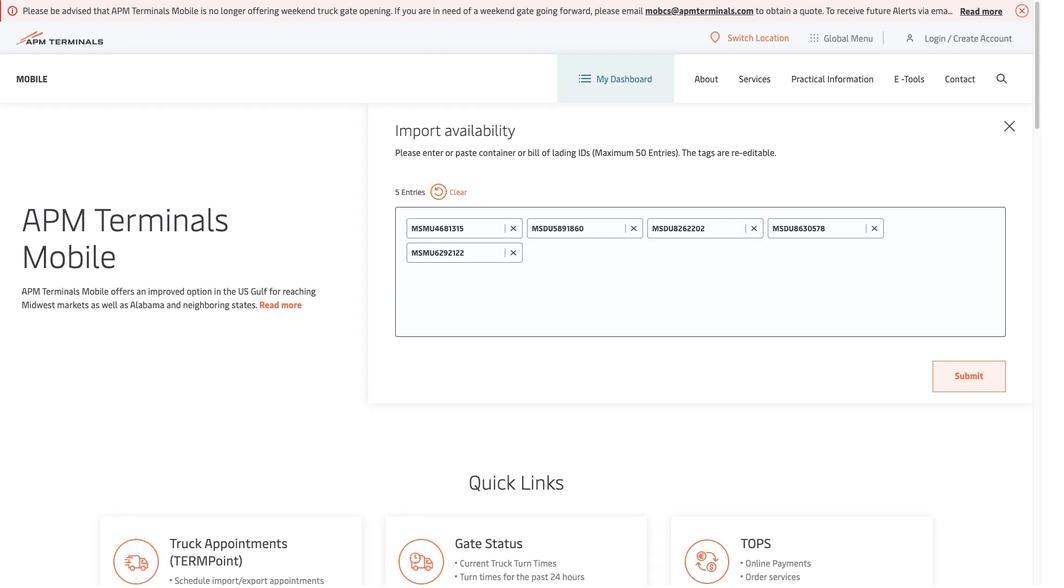 Task type: describe. For each thing, give the bounding box(es) containing it.
that
[[93, 4, 110, 16]]

apmt icon 100 image
[[685, 539, 730, 585]]

Type or paste your IDs here text field
[[527, 243, 994, 262]]

and
[[166, 299, 181, 311]]

my dashboard button
[[579, 54, 652, 103]]

tops
[[741, 535, 771, 552]]

0 vertical spatial turn
[[514, 557, 532, 569]]

you
[[402, 4, 416, 16]]

2 entered id text field from the left
[[652, 223, 743, 234]]

neighboring
[[183, 299, 230, 311]]

services button
[[739, 54, 771, 103]]

hours
[[563, 571, 585, 583]]

1 entered id text field from the top
[[411, 223, 502, 234]]

links
[[520, 468, 564, 495]]

my
[[596, 73, 608, 85]]

us
[[238, 285, 249, 297]]

switch
[[728, 31, 754, 43]]

global menu button
[[800, 21, 884, 54]]

availability
[[445, 119, 515, 140]]

1 gate from the left
[[340, 4, 357, 16]]

login / create account link
[[905, 22, 1012, 54]]

-
[[901, 73, 904, 85]]

tops online payments order services
[[741, 535, 811, 583]]

5
[[395, 187, 400, 197]]

2 please from the left
[[986, 4, 1011, 16]]

please for please be advised that apm terminals mobile is no longer offering weekend truck gate opening. if you are in need of a weekend gate going forward, please email mobcs@apmterminals.com to obtain a quote. to receive future alerts via email or sms, please
[[23, 4, 48, 16]]

well
[[102, 299, 118, 311]]

please for please enter or paste container or bill of lading ids (maximum 50 entries). the tags are re-editable.
[[395, 146, 421, 158]]

past
[[532, 571, 548, 583]]

forward,
[[560, 4, 592, 16]]

more for read more link
[[281, 299, 302, 311]]

2 as from the left
[[120, 299, 128, 311]]

entries
[[401, 187, 425, 197]]

switch location button
[[710, 31, 789, 43]]

submit button
[[933, 361, 1006, 393]]

import
[[395, 119, 441, 140]]

obtain
[[766, 4, 791, 16]]

create
[[953, 32, 978, 44]]

an
[[137, 285, 146, 297]]

truck appointments (termpoint) link
[[100, 517, 361, 586]]

account
[[980, 32, 1012, 44]]

to
[[756, 4, 764, 16]]

2 a from the left
[[793, 4, 797, 16]]

1 a from the left
[[474, 4, 478, 16]]

quote. to
[[800, 4, 835, 16]]

quick
[[469, 468, 515, 495]]

appointments
[[204, 535, 287, 552]]

truck inside truck appointments (termpoint)
[[169, 535, 201, 552]]

tools
[[904, 73, 924, 85]]

mobile inside apm terminals mobile
[[22, 234, 116, 277]]

states.
[[232, 299, 257, 311]]

in inside apm terminals mobile offers an improved option in the us gulf for reaching midwest markets as well as alabama and neighboring states.
[[214, 285, 221, 297]]

the inside apm terminals mobile offers an improved option in the us gulf for reaching midwest markets as well as alabama and neighboring states.
[[223, 285, 236, 297]]

contact
[[945, 73, 975, 85]]

please enter or paste container or bill of lading ids (maximum 50 entries). the tags are re-editable.
[[395, 146, 776, 158]]

current
[[460, 557, 489, 569]]

offering
[[248, 4, 279, 16]]

read for read more button
[[960, 5, 980, 17]]

truck inside gate status current truck turn times turn times for the past 24 hours
[[491, 557, 512, 569]]

global
[[824, 32, 849, 44]]

tags
[[698, 146, 715, 158]]

gate status current truck turn times turn times for the past 24 hours
[[455, 535, 585, 583]]

e -tools
[[894, 73, 924, 85]]

midwest
[[22, 299, 55, 311]]

information
[[827, 73, 874, 85]]

about
[[694, 73, 718, 85]]

read more for read more link
[[259, 299, 302, 311]]

quick links
[[469, 468, 564, 495]]

about button
[[694, 54, 718, 103]]

2 email from the left
[[931, 4, 952, 16]]

50
[[636, 146, 646, 158]]

ids
[[578, 146, 590, 158]]

0 vertical spatial apm
[[111, 4, 130, 16]]

terminals for apm terminals mobile offers an improved option in the us gulf for reaching midwest markets as well as alabama and neighboring states.
[[42, 285, 80, 297]]

the
[[682, 146, 696, 158]]

option
[[187, 285, 212, 297]]

truck appointments (termpoint)
[[169, 535, 287, 569]]

be
[[50, 4, 60, 16]]

1 weekend from the left
[[281, 4, 316, 16]]

status
[[485, 535, 523, 552]]

lading
[[552, 146, 576, 158]]

truck
[[317, 4, 338, 16]]

close alert image
[[1016, 4, 1029, 17]]

e -tools button
[[894, 54, 924, 103]]

via
[[918, 4, 929, 16]]

2 gate from the left
[[517, 4, 534, 16]]

mobile secondary image
[[73, 276, 263, 439]]

markets
[[57, 299, 89, 311]]

no
[[209, 4, 219, 16]]

practical information button
[[791, 54, 874, 103]]

import availability
[[395, 119, 515, 140]]

need
[[442, 4, 461, 16]]

menu
[[851, 32, 873, 44]]

switch location
[[728, 31, 789, 43]]



Task type: vqa. For each thing, say whether or not it's contained in the screenshot.
READ associated with Read more BUTTON
yes



Task type: locate. For each thing, give the bounding box(es) containing it.
as down offers
[[120, 299, 128, 311]]

apm terminals mobile offers an improved option in the us gulf for reaching midwest markets as well as alabama and neighboring states.
[[22, 285, 316, 311]]

0 vertical spatial more
[[982, 5, 1003, 17]]

are right you
[[418, 4, 431, 16]]

1 horizontal spatial for
[[503, 571, 515, 583]]

mobile
[[172, 4, 198, 16], [16, 72, 48, 84], [22, 234, 116, 277], [82, 285, 109, 297]]

1 vertical spatial read
[[259, 299, 279, 311]]

turn down current
[[460, 571, 478, 583]]

the left us
[[223, 285, 236, 297]]

1 horizontal spatial as
[[120, 299, 128, 311]]

more down reaching
[[281, 299, 302, 311]]

0 vertical spatial terminals
[[132, 4, 170, 16]]

receive
[[837, 4, 864, 16]]

0 horizontal spatial for
[[269, 285, 280, 297]]

read
[[960, 5, 980, 17], [259, 299, 279, 311]]

1 vertical spatial in
[[214, 285, 221, 297]]

are left re-
[[717, 146, 729, 158]]

(maximum
[[592, 146, 634, 158]]

0 horizontal spatial read
[[259, 299, 279, 311]]

1 horizontal spatial gate
[[517, 4, 534, 16]]

read up the login / create account
[[960, 5, 980, 17]]

or left bill at the top
[[518, 146, 526, 158]]

container
[[479, 146, 515, 158]]

of right need
[[463, 4, 471, 16]]

0 vertical spatial please
[[23, 4, 48, 16]]

1 vertical spatial apm
[[22, 197, 87, 240]]

1 horizontal spatial please
[[986, 4, 1011, 16]]

2 vertical spatial apm
[[22, 285, 40, 297]]

manager truck appointments - 53 image
[[399, 539, 444, 585]]

if
[[394, 4, 400, 16]]

turn up past
[[514, 557, 532, 569]]

the left past
[[517, 571, 530, 583]]

global menu
[[824, 32, 873, 44]]

1 horizontal spatial please
[[395, 146, 421, 158]]

offers
[[111, 285, 134, 297]]

mobcs@apmterminals.com link
[[645, 4, 754, 16]]

online
[[746, 557, 770, 569]]

terminals inside apm terminals mobile offers an improved option in the us gulf for reaching midwest markets as well as alabama and neighboring states.
[[42, 285, 80, 297]]

1 horizontal spatial truck
[[491, 557, 512, 569]]

1 horizontal spatial or
[[518, 146, 526, 158]]

0 horizontal spatial the
[[223, 285, 236, 297]]

apm inside apm terminals mobile offers an improved option in the us gulf for reaching midwest markets as well as alabama and neighboring states.
[[22, 285, 40, 297]]

0 horizontal spatial truck
[[169, 535, 201, 552]]

1 please from the left
[[594, 4, 620, 16]]

terminals for apm terminals mobile
[[94, 197, 229, 240]]

0 horizontal spatial a
[[474, 4, 478, 16]]

1 horizontal spatial in
[[433, 4, 440, 16]]

my dashboard
[[596, 73, 652, 85]]

e
[[894, 73, 899, 85]]

0 horizontal spatial are
[[418, 4, 431, 16]]

1 horizontal spatial of
[[542, 146, 550, 158]]

0 horizontal spatial please
[[594, 4, 620, 16]]

0 horizontal spatial or
[[445, 146, 453, 158]]

editable.
[[743, 146, 776, 158]]

bill
[[528, 146, 540, 158]]

read for read more link
[[259, 299, 279, 311]]

1 horizontal spatial a
[[793, 4, 797, 16]]

please down import
[[395, 146, 421, 158]]

truck
[[169, 535, 201, 552], [491, 557, 512, 569]]

apm terminals mobile
[[22, 197, 229, 277]]

weekend left truck
[[281, 4, 316, 16]]

opening.
[[359, 4, 392, 16]]

1 vertical spatial read more
[[259, 299, 302, 311]]

as left "well"
[[91, 299, 100, 311]]

for
[[269, 285, 280, 297], [503, 571, 515, 583]]

0 horizontal spatial weekend
[[281, 4, 316, 16]]

practical information
[[791, 73, 874, 85]]

0 horizontal spatial entered id text field
[[532, 223, 622, 234]]

0 vertical spatial in
[[433, 4, 440, 16]]

Entered ID text field
[[411, 223, 502, 234], [411, 248, 502, 258]]

weekend
[[281, 4, 316, 16], [480, 4, 515, 16]]

please
[[23, 4, 48, 16], [395, 146, 421, 158]]

2 horizontal spatial or
[[955, 4, 962, 16]]

read more for read more button
[[960, 5, 1003, 17]]

1 vertical spatial are
[[717, 146, 729, 158]]

1 horizontal spatial email
[[931, 4, 952, 16]]

1 email from the left
[[622, 4, 643, 16]]

1 vertical spatial of
[[542, 146, 550, 158]]

contact button
[[945, 54, 975, 103]]

or right enter
[[445, 146, 453, 158]]

services
[[769, 571, 800, 583]]

location
[[756, 31, 789, 43]]

1 horizontal spatial more
[[982, 5, 1003, 17]]

paste
[[455, 146, 477, 158]]

mobile inside apm terminals mobile offers an improved option in the us gulf for reaching midwest markets as well as alabama and neighboring states.
[[82, 285, 109, 297]]

1 horizontal spatial turn
[[514, 557, 532, 569]]

1 horizontal spatial read
[[960, 5, 980, 17]]

5 entries
[[395, 187, 425, 197]]

(termpoint)
[[169, 552, 242, 569]]

Entered ID text field
[[532, 223, 622, 234], [652, 223, 743, 234], [773, 223, 863, 234]]

alerts
[[893, 4, 916, 16]]

terminals inside apm terminals mobile
[[94, 197, 229, 240]]

sms,
[[965, 4, 984, 16]]

more for read more button
[[982, 5, 1003, 17]]

weekend right need
[[480, 4, 515, 16]]

more up account
[[982, 5, 1003, 17]]

more inside button
[[982, 5, 1003, 17]]

entries).
[[648, 146, 680, 158]]

future
[[866, 4, 891, 16]]

apm for apm terminals mobile offers an improved option in the us gulf for reaching midwest markets as well as alabama and neighboring states.
[[22, 285, 40, 297]]

a right need
[[474, 4, 478, 16]]

gate
[[455, 535, 482, 552]]

2 vertical spatial terminals
[[42, 285, 80, 297]]

1 as from the left
[[91, 299, 100, 311]]

enter
[[423, 146, 443, 158]]

read more button
[[960, 4, 1003, 17]]

the inside gate status current truck turn times turn times for the past 24 hours
[[517, 571, 530, 583]]

0 vertical spatial read more
[[960, 5, 1003, 17]]

1 vertical spatial for
[[503, 571, 515, 583]]

0 vertical spatial truck
[[169, 535, 201, 552]]

advised
[[62, 4, 91, 16]]

re-
[[731, 146, 743, 158]]

read more up the login / create account
[[960, 5, 1003, 17]]

gate left going
[[517, 4, 534, 16]]

1 horizontal spatial read more
[[960, 5, 1003, 17]]

apm for apm terminals mobile
[[22, 197, 87, 240]]

please be advised that apm terminals mobile is no longer offering weekend truck gate opening. if you are in need of a weekend gate going forward, please email mobcs@apmterminals.com to obtain a quote. to receive future alerts via email or sms, please
[[23, 4, 1013, 16]]

is
[[201, 4, 207, 16]]

2 horizontal spatial entered id text field
[[773, 223, 863, 234]]

0 vertical spatial the
[[223, 285, 236, 297]]

login / create account
[[925, 32, 1012, 44]]

1 horizontal spatial the
[[517, 571, 530, 583]]

alabama
[[130, 299, 164, 311]]

0 horizontal spatial of
[[463, 4, 471, 16]]

apm inside apm terminals mobile
[[22, 197, 87, 240]]

24
[[551, 571, 561, 583]]

payments
[[773, 557, 811, 569]]

0 horizontal spatial read more
[[259, 299, 302, 311]]

read down gulf
[[259, 299, 279, 311]]

gate right truck
[[340, 4, 357, 16]]

mobcs@apmterminals.com
[[645, 4, 754, 16]]

dashboard
[[610, 73, 652, 85]]

in left need
[[433, 4, 440, 16]]

submit
[[955, 370, 984, 382]]

please right the forward,
[[594, 4, 620, 16]]

1 vertical spatial entered id text field
[[411, 248, 502, 258]]

longer
[[221, 4, 245, 16]]

improved
[[148, 285, 185, 297]]

1 vertical spatial please
[[395, 146, 421, 158]]

2 entered id text field from the top
[[411, 248, 502, 258]]

terminals
[[132, 4, 170, 16], [94, 197, 229, 240], [42, 285, 80, 297]]

a right the obtain in the top right of the page
[[793, 4, 797, 16]]

reaching
[[283, 285, 316, 297]]

0 horizontal spatial turn
[[460, 571, 478, 583]]

0 vertical spatial for
[[269, 285, 280, 297]]

0 vertical spatial entered id text field
[[411, 223, 502, 234]]

0 horizontal spatial gate
[[340, 4, 357, 16]]

email
[[622, 4, 643, 16], [931, 4, 952, 16]]

or
[[955, 4, 962, 16], [445, 146, 453, 158], [518, 146, 526, 158]]

truck up times
[[491, 557, 512, 569]]

more
[[982, 5, 1003, 17], [281, 299, 302, 311]]

3 entered id text field from the left
[[773, 223, 863, 234]]

read inside button
[[960, 5, 980, 17]]

read more
[[960, 5, 1003, 17], [259, 299, 302, 311]]

for right times
[[503, 571, 515, 583]]

gulf
[[251, 285, 267, 297]]

or left sms,
[[955, 4, 962, 16]]

1 horizontal spatial weekend
[[480, 4, 515, 16]]

for up read more link
[[269, 285, 280, 297]]

1 entered id text field from the left
[[532, 223, 622, 234]]

0 vertical spatial are
[[418, 4, 431, 16]]

1 vertical spatial turn
[[460, 571, 478, 583]]

1 vertical spatial truck
[[491, 557, 512, 569]]

for inside apm terminals mobile offers an improved option in the us gulf for reaching midwest markets as well as alabama and neighboring states.
[[269, 285, 280, 297]]

1 vertical spatial more
[[281, 299, 302, 311]]

0 horizontal spatial more
[[281, 299, 302, 311]]

for inside gate status current truck turn times turn times for the past 24 hours
[[503, 571, 515, 583]]

1 horizontal spatial are
[[717, 146, 729, 158]]

in up neighboring
[[214, 285, 221, 297]]

0 horizontal spatial please
[[23, 4, 48, 16]]

read more down reaching
[[259, 299, 302, 311]]

please left close alert image
[[986, 4, 1011, 16]]

are
[[418, 4, 431, 16], [717, 146, 729, 158]]

going
[[536, 4, 558, 16]]

clear
[[450, 187, 467, 197]]

login
[[925, 32, 946, 44]]

0 horizontal spatial in
[[214, 285, 221, 297]]

0 horizontal spatial as
[[91, 299, 100, 311]]

the
[[223, 285, 236, 297], [517, 571, 530, 583]]

services
[[739, 73, 771, 85]]

a
[[474, 4, 478, 16], [793, 4, 797, 16]]

1 horizontal spatial entered id text field
[[652, 223, 743, 234]]

1 vertical spatial the
[[517, 571, 530, 583]]

please left be on the left of page
[[23, 4, 48, 16]]

0 horizontal spatial email
[[622, 4, 643, 16]]

of right bill at the top
[[542, 146, 550, 158]]

times
[[480, 571, 501, 583]]

apm
[[111, 4, 130, 16], [22, 197, 87, 240], [22, 285, 40, 297]]

truck right orange club loyalty program - 56 image
[[169, 535, 201, 552]]

2 weekend from the left
[[480, 4, 515, 16]]

1 vertical spatial terminals
[[94, 197, 229, 240]]

orange club loyalty program - 56 image
[[113, 539, 159, 585]]

order
[[746, 571, 767, 583]]

clear button
[[431, 184, 467, 200]]

0 vertical spatial of
[[463, 4, 471, 16]]

0 vertical spatial read
[[960, 5, 980, 17]]

practical
[[791, 73, 825, 85]]



